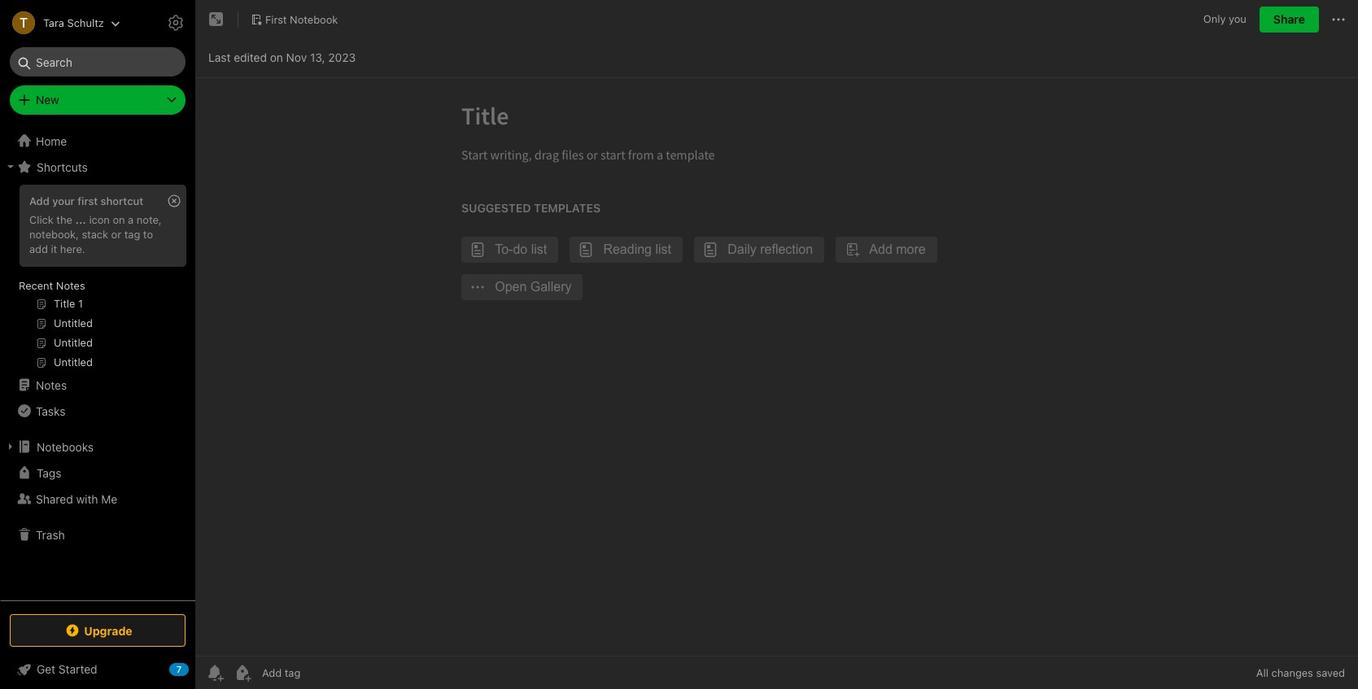 Task type: describe. For each thing, give the bounding box(es) containing it.
all
[[1257, 667, 1269, 680]]

shortcuts
[[37, 160, 88, 174]]

add your first shortcut
[[29, 195, 143, 208]]

first notebook button
[[245, 8, 344, 31]]

shared
[[36, 492, 73, 506]]

add a reminder image
[[205, 663, 225, 683]]

edited
[[234, 50, 267, 64]]

click the ...
[[29, 213, 86, 226]]

upgrade button
[[10, 615, 186, 647]]

last
[[208, 50, 231, 64]]

shared with me
[[36, 492, 117, 506]]

shortcut
[[101, 195, 143, 208]]

you
[[1229, 12, 1247, 25]]

13,
[[310, 50, 325, 64]]

it
[[51, 242, 57, 255]]

first
[[78, 195, 98, 208]]

add
[[29, 242, 48, 255]]

your
[[52, 195, 75, 208]]

tags button
[[0, 460, 195, 486]]

notebooks link
[[0, 434, 195, 460]]

a
[[128, 213, 134, 226]]

new
[[36, 93, 59, 107]]

Add tag field
[[260, 666, 383, 681]]

add
[[29, 195, 49, 208]]

recent
[[19, 279, 53, 292]]

2023
[[328, 50, 356, 64]]

tags
[[37, 466, 61, 480]]

notes inside notes link
[[36, 378, 67, 392]]

settings image
[[166, 13, 186, 33]]

expand note image
[[207, 10, 226, 29]]

on inside note window "element"
[[270, 50, 283, 64]]

notes link
[[0, 372, 195, 398]]

new button
[[10, 85, 186, 115]]

get started
[[37, 663, 97, 676]]

started
[[58, 663, 97, 676]]

only you
[[1204, 12, 1247, 25]]

notebook,
[[29, 228, 79, 241]]

share
[[1274, 12, 1306, 26]]

first notebook
[[265, 13, 338, 26]]

to
[[143, 228, 153, 241]]

nov
[[286, 50, 307, 64]]

tasks
[[36, 404, 65, 418]]

group inside tree
[[0, 180, 195, 379]]

me
[[101, 492, 117, 506]]

0 vertical spatial notes
[[56, 279, 85, 292]]

icon
[[89, 213, 110, 226]]

More actions field
[[1329, 7, 1349, 33]]

note,
[[137, 213, 162, 226]]



Task type: vqa. For each thing, say whether or not it's contained in the screenshot.
Schultz in the left top of the page
yes



Task type: locate. For each thing, give the bounding box(es) containing it.
stack
[[82, 228, 108, 241]]

1 horizontal spatial on
[[270, 50, 283, 64]]

tree containing home
[[0, 128, 195, 600]]

only
[[1204, 12, 1226, 25]]

on
[[270, 50, 283, 64], [113, 213, 125, 226]]

home
[[36, 134, 67, 148]]

last edited on nov 13, 2023
[[208, 50, 356, 64]]

shared with me link
[[0, 486, 195, 512]]

...
[[75, 213, 86, 226]]

here.
[[60, 242, 85, 255]]

the
[[56, 213, 72, 226]]

note window element
[[195, 0, 1359, 689]]

on left nov
[[270, 50, 283, 64]]

group containing add your first shortcut
[[0, 180, 195, 379]]

all changes saved
[[1257, 667, 1346, 680]]

upgrade
[[84, 624, 132, 638]]

tag
[[124, 228, 140, 241]]

0 horizontal spatial on
[[113, 213, 125, 226]]

notes up tasks
[[36, 378, 67, 392]]

changes
[[1272, 667, 1314, 680]]

notes
[[56, 279, 85, 292], [36, 378, 67, 392]]

trash link
[[0, 522, 195, 548]]

saved
[[1317, 667, 1346, 680]]

home link
[[0, 128, 195, 154]]

group
[[0, 180, 195, 379]]

first
[[265, 13, 287, 26]]

get
[[37, 663, 55, 676]]

schultz
[[67, 16, 104, 29]]

trash
[[36, 528, 65, 542]]

on left a
[[113, 213, 125, 226]]

Help and Learning task checklist field
[[0, 657, 195, 683]]

tree
[[0, 128, 195, 600]]

click
[[29, 213, 54, 226]]

icon on a note, notebook, stack or tag to add it here.
[[29, 213, 162, 255]]

7
[[176, 664, 182, 675]]

tara
[[43, 16, 64, 29]]

on inside icon on a note, notebook, stack or tag to add it here.
[[113, 213, 125, 226]]

1 vertical spatial on
[[113, 213, 125, 226]]

Note Editor text field
[[195, 78, 1359, 656]]

more actions image
[[1329, 10, 1349, 29]]

notebook
[[290, 13, 338, 26]]

Search text field
[[21, 47, 174, 77]]

expand notebooks image
[[4, 440, 17, 453]]

notes right recent
[[56, 279, 85, 292]]

with
[[76, 492, 98, 506]]

1 vertical spatial notes
[[36, 378, 67, 392]]

0 vertical spatial on
[[270, 50, 283, 64]]

Account field
[[0, 7, 120, 39]]

shortcuts button
[[0, 154, 195, 180]]

add tag image
[[233, 663, 252, 683]]

tasks button
[[0, 398, 195, 424]]

tara schultz
[[43, 16, 104, 29]]

recent notes
[[19, 279, 85, 292]]

None search field
[[21, 47, 174, 77]]

share button
[[1260, 7, 1320, 33]]

or
[[111, 228, 121, 241]]

notebooks
[[37, 440, 94, 454]]

click to collapse image
[[189, 659, 201, 679]]



